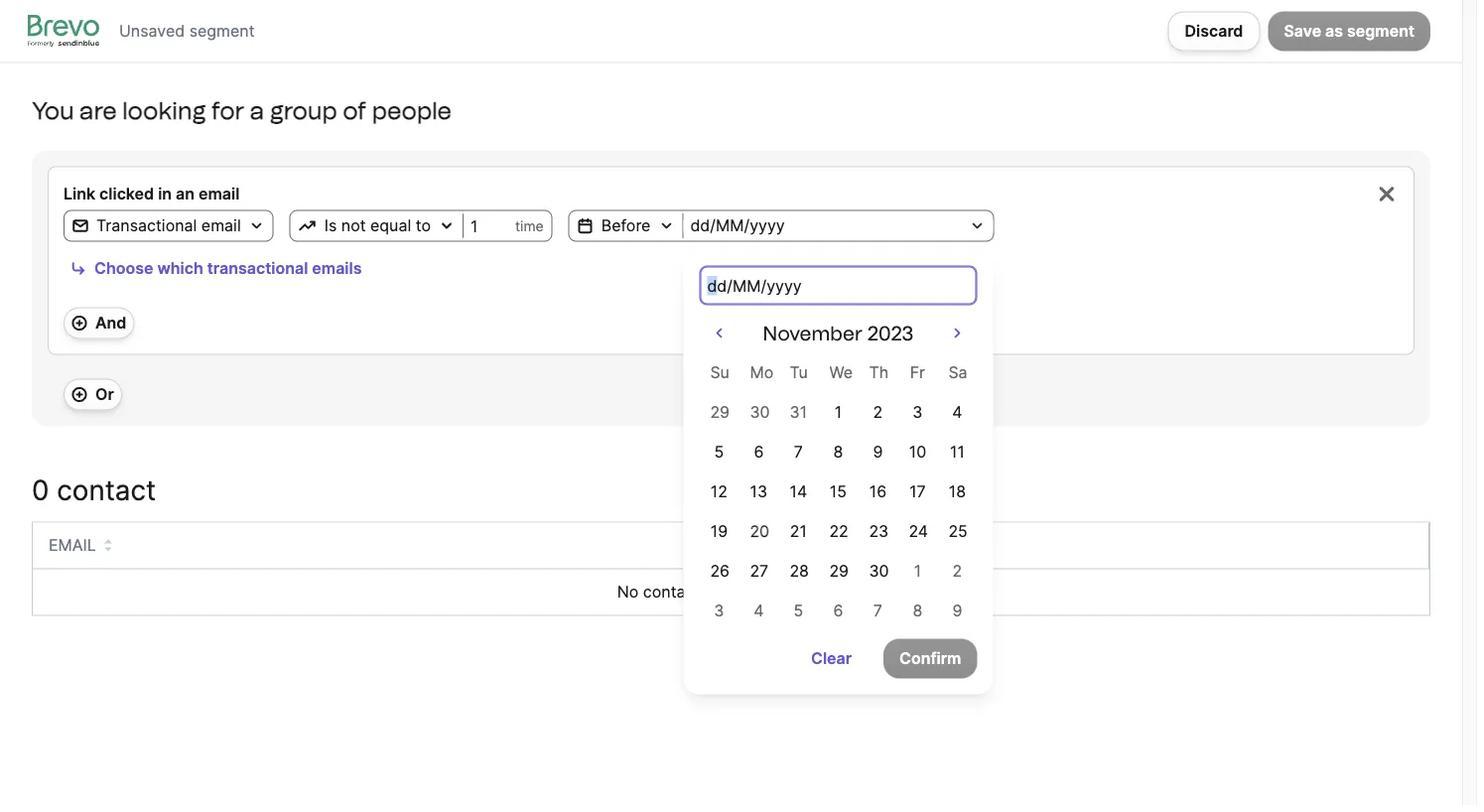 Task type: locate. For each thing, give the bounding box(es) containing it.
tuesday, 21 november 2023 cell
[[779, 512, 818, 551]]

thursday, 23 november 2023 cell
[[858, 512, 898, 551]]

before button
[[570, 214, 682, 238]]

thursday, 30 november 2023 cell
[[858, 551, 898, 591]]

2 right wednesday, 1 november 2023 cell
[[873, 403, 883, 422]]

7 inside cell
[[794, 442, 803, 462]]

0 horizontal spatial 8
[[833, 442, 843, 462]]

3 up 10
[[913, 403, 923, 422]]

3
[[913, 403, 923, 422], [714, 601, 724, 620]]

row containing su
[[699, 353, 977, 393]]

9
[[873, 442, 883, 462], [953, 601, 962, 620]]

1 vertical spatial 5
[[794, 601, 803, 620]]

0 horizontal spatial 9
[[873, 442, 883, 462]]

1 vertical spatial 4
[[754, 601, 764, 620]]

row
[[699, 353, 977, 393], [699, 393, 977, 432], [699, 432, 977, 472], [699, 472, 977, 512], [699, 512, 977, 551], [699, 551, 977, 591], [699, 591, 977, 631]]

1 vertical spatial 3
[[714, 601, 724, 620]]

8 down wednesday, 1 november 2023 cell
[[833, 442, 843, 462]]

1 vertical spatial 8
[[913, 601, 923, 620]]

3 down sunday, 26 november 2023 cell on the bottom
[[714, 601, 724, 620]]

0 vertical spatial 29
[[710, 403, 730, 422]]

2023
[[867, 321, 914, 345]]

0 vertical spatial 4
[[952, 403, 963, 422]]

1 horizontal spatial 5
[[794, 601, 803, 620]]

tu
[[790, 363, 808, 382]]

0 vertical spatial 9
[[873, 442, 883, 462]]

6 down wednesday, 29 november 2023 'cell'
[[833, 601, 843, 620]]

0
[[32, 473, 49, 506]]

1 horizontal spatial 7
[[874, 601, 883, 620]]

row containing 3
[[699, 591, 977, 631]]

0 horizontal spatial 3
[[714, 601, 724, 620]]

1 vertical spatial email
[[201, 216, 241, 235]]

0 vertical spatial 30
[[750, 403, 770, 422]]

5 inside cell
[[714, 442, 724, 462]]

0 horizontal spatial 6
[[754, 442, 764, 462]]

1 horizontal spatial 6
[[833, 601, 843, 620]]

0 vertical spatial 8
[[833, 442, 843, 462]]

9 down 'thursday, 2 november 2023' cell
[[873, 442, 883, 462]]

save as segment button
[[1268, 11, 1431, 51]]

for
[[212, 96, 245, 125]]

tuesday, 28 november 2023 cell
[[779, 551, 818, 591]]

transactional email
[[96, 216, 241, 235]]

contact
[[57, 473, 156, 506]]

in
[[158, 184, 172, 204]]

6 inside cell
[[754, 442, 764, 462]]

monday, 30 october 2023 cell
[[750, 403, 770, 422]]

email
[[199, 184, 240, 204], [201, 216, 241, 235]]

1 vertical spatial 1
[[914, 561, 921, 581]]

th
[[869, 363, 889, 382]]

29 for sunday, 29 october 2023 cell
[[710, 403, 730, 422]]

sunday, 3 december 2023 cell
[[714, 601, 724, 620]]

clear
[[811, 649, 852, 668]]

friday, 1 december 2023 cell
[[914, 561, 921, 581]]

7 down "thursday, 30 november 2023" cell
[[874, 601, 883, 620]]

30 left friday, 1 december 2023 cell
[[869, 561, 889, 581]]

to
[[416, 216, 431, 235]]

1 vertical spatial 29
[[829, 561, 849, 581]]

tuesday, 7 november 2023 cell
[[779, 432, 818, 472]]

1 vertical spatial 7
[[874, 601, 883, 620]]

group
[[270, 96, 337, 125]]

1 segment from the left
[[1347, 21, 1415, 40]]

saturday, 2 december 2023 cell
[[953, 561, 962, 581]]

8 inside cell
[[833, 442, 843, 462]]

email
[[49, 536, 96, 555]]

4 inside cell
[[952, 403, 963, 422]]

6 up the 13
[[754, 442, 764, 462]]

0 horizontal spatial 2
[[873, 403, 883, 422]]

an
[[176, 184, 195, 204]]

29 down su
[[710, 403, 730, 422]]

5 row from the top
[[699, 512, 977, 551]]

24
[[909, 522, 928, 541]]

2
[[873, 403, 883, 422], [953, 561, 962, 581]]

10
[[909, 442, 926, 462]]

0 contact
[[32, 473, 156, 506]]

are
[[80, 96, 117, 125]]

4 for saturday, 4 november 2023 cell
[[952, 403, 963, 422]]

su
[[710, 363, 730, 382]]

no
[[617, 582, 639, 602]]

fr
[[910, 363, 925, 382]]

row containing 29
[[699, 393, 977, 432]]

sunday, 26 november 2023 cell
[[699, 551, 739, 591]]

sunday, 12 november 2023 cell
[[699, 472, 739, 512]]

segment
[[1347, 21, 1415, 40], [189, 21, 255, 41]]

30
[[750, 403, 770, 422], [869, 561, 889, 581]]

row group
[[699, 393, 977, 631]]

1 vertical spatial 30
[[869, 561, 889, 581]]

30 left tuesday, 31 october 2023 cell
[[750, 403, 770, 422]]

5
[[714, 442, 724, 462], [794, 601, 803, 620]]

of
[[343, 96, 367, 125]]

7 down 31
[[794, 442, 803, 462]]

0 vertical spatial 7
[[794, 442, 803, 462]]

1
[[835, 403, 842, 422], [914, 561, 921, 581]]

is not equal to
[[324, 216, 431, 235]]

wednesday, 29 november 2023 cell
[[818, 551, 858, 591]]

18
[[949, 482, 966, 501]]

2 inside cell
[[873, 403, 883, 422]]

1 vertical spatial 9
[[953, 601, 962, 620]]

confirm button
[[884, 639, 977, 679]]

1 vertical spatial 6
[[833, 601, 843, 620]]

november
[[763, 321, 863, 345]]

2 for 'thursday, 2 november 2023' cell
[[873, 403, 883, 422]]

0 vertical spatial 5
[[714, 442, 724, 462]]

6
[[754, 442, 764, 462], [833, 601, 843, 620]]

2 row from the top
[[699, 393, 977, 432]]

dd/MM/yyyy text field
[[699, 266, 977, 305]]

5 for the sunday, 5 november 2023 cell
[[714, 442, 724, 462]]

row containing 26
[[699, 551, 977, 591]]

3 inside cell
[[913, 403, 923, 422]]

None number field
[[464, 216, 515, 236]]

29
[[710, 403, 730, 422], [829, 561, 849, 581]]

0 vertical spatial 6
[[754, 442, 764, 462]]

monday, 20 november 2023 cell
[[739, 512, 779, 551]]

1 vertical spatial 2
[[953, 561, 962, 581]]

1 horizontal spatial 1
[[914, 561, 921, 581]]

9 down saturday, 2 december 2023 cell
[[953, 601, 962, 620]]

1 inside wednesday, 1 november 2023 cell
[[835, 403, 842, 422]]

12
[[711, 482, 728, 501]]

8 right thursday, 7 december 2023 cell
[[913, 601, 923, 620]]

criteria
[[793, 582, 845, 602]]

0 horizontal spatial 5
[[714, 442, 724, 462]]

8
[[833, 442, 843, 462], [913, 601, 923, 620]]

0 horizontal spatial 4
[[754, 601, 764, 620]]

people
[[372, 96, 452, 125]]

your
[[755, 582, 789, 602]]

is
[[324, 216, 337, 235]]

0 horizontal spatial 1
[[835, 403, 842, 422]]

30 inside "thursday, 30 november 2023" cell
[[869, 561, 889, 581]]

7 row from the top
[[699, 591, 977, 631]]

1 horizontal spatial segment
[[1347, 21, 1415, 40]]

0 vertical spatial 2
[[873, 403, 883, 422]]

9 inside "cell"
[[873, 442, 883, 462]]

row containing 19
[[699, 512, 977, 551]]

tuesday, 14 november 2023 cell
[[779, 472, 818, 512]]

thursday, 2 november 2023 cell
[[858, 393, 898, 432]]

7 for thursday, 7 december 2023 cell
[[874, 601, 883, 620]]

0 horizontal spatial 7
[[794, 442, 803, 462]]

email button
[[49, 534, 112, 557]]

not
[[341, 216, 366, 235]]

1 horizontal spatial 2
[[953, 561, 962, 581]]

29 inside 'cell'
[[829, 561, 849, 581]]

1 row from the top
[[699, 353, 977, 393]]

4 row from the top
[[699, 472, 977, 512]]

1 left 'thursday, 2 november 2023' cell
[[835, 403, 842, 422]]

0 vertical spatial email
[[199, 184, 240, 204]]

6 row from the top
[[699, 551, 977, 591]]

19
[[711, 522, 728, 541]]

1 horizontal spatial 3
[[913, 403, 923, 422]]

1 horizontal spatial 9
[[953, 601, 962, 620]]

transactional
[[96, 216, 197, 235]]

saturday, 9 december 2023 cell
[[953, 601, 962, 620]]

16
[[869, 482, 887, 501]]

7
[[794, 442, 803, 462], [874, 601, 883, 620]]

5 up 12
[[714, 442, 724, 462]]

4
[[952, 403, 963, 422], [754, 601, 764, 620]]

2 down saturday, 25 november 2023 cell
[[953, 561, 962, 581]]

choose which transactional emails button
[[64, 254, 369, 283]]

wednesday, 15 november 2023 cell
[[818, 472, 858, 512]]

saturday, 25 november 2023 cell
[[938, 512, 977, 551]]

0 horizontal spatial segment
[[189, 21, 255, 41]]

email right an
[[199, 184, 240, 204]]

monday, 13 november 2023 cell
[[739, 472, 779, 512]]

sunday, 19 november 2023 cell
[[699, 512, 739, 551]]

0 vertical spatial 1
[[835, 403, 842, 422]]

segment right unsaved
[[189, 21, 255, 41]]

25
[[949, 522, 968, 541]]

is not equal to button
[[291, 214, 463, 238]]

friday, 24 november 2023 cell
[[898, 512, 938, 551]]

wednesday, 22 november 2023 cell
[[818, 512, 858, 551]]

29 up criteria
[[829, 561, 849, 581]]

1 for friday, 1 december 2023 cell
[[914, 561, 921, 581]]

1 horizontal spatial 29
[[829, 561, 849, 581]]

0 horizontal spatial 30
[[750, 403, 770, 422]]

email up choose which transactional emails button on the left of the page
[[201, 216, 241, 235]]

4 right the friday, 3 november 2023 cell
[[952, 403, 963, 422]]

1 horizontal spatial 30
[[869, 561, 889, 581]]

meet
[[713, 582, 751, 602]]

time
[[515, 217, 544, 234]]

0 vertical spatial 3
[[913, 403, 923, 422]]

1 horizontal spatial 8
[[913, 601, 923, 620]]

21
[[790, 522, 807, 541]]

segment right 'as'
[[1347, 21, 1415, 40]]

choose
[[94, 259, 153, 278]]

1 horizontal spatial 4
[[952, 403, 963, 422]]

and
[[95, 313, 127, 333]]

1 down friday, 24 november 2023 cell
[[914, 561, 921, 581]]

mo
[[750, 363, 774, 382]]

you
[[32, 96, 74, 125]]

0 horizontal spatial 29
[[710, 403, 730, 422]]

20
[[750, 522, 770, 541]]

4 right "meet"
[[754, 601, 764, 620]]

3 row from the top
[[699, 432, 977, 472]]

looking
[[122, 96, 206, 125]]

5 right your
[[794, 601, 803, 620]]



Task type: vqa. For each thing, say whether or not it's contained in the screenshot.


Task type: describe. For each thing, give the bounding box(es) containing it.
which
[[157, 259, 203, 278]]

29 for wednesday, 29 november 2023 'cell'
[[829, 561, 849, 581]]

unsaved segment
[[119, 21, 255, 41]]

november 2023 grid
[[699, 321, 977, 631]]

and button
[[64, 307, 134, 339]]

row group containing 29
[[699, 393, 977, 631]]

3 for the friday, 3 november 2023 cell
[[913, 403, 923, 422]]

wednesday, 8 november 2023 cell
[[818, 432, 858, 472]]

choose which transactional emails
[[94, 259, 362, 278]]

equal
[[370, 216, 411, 235]]

discard
[[1185, 21, 1243, 40]]

dd/mm/yyyy
[[690, 216, 785, 235]]

clicked
[[99, 184, 154, 204]]

or
[[95, 385, 114, 404]]

30 for "thursday, 30 november 2023" cell
[[869, 561, 889, 581]]

14
[[790, 482, 807, 501]]

monday, 27 november 2023 cell
[[739, 551, 779, 591]]

31
[[790, 403, 807, 422]]

2 segment from the left
[[189, 21, 255, 41]]

saturday, 11 november 2023 cell
[[938, 432, 977, 472]]

segment inside button
[[1347, 21, 1415, 40]]

before
[[601, 216, 651, 235]]

thursday, 9 november 2023 cell
[[858, 432, 898, 472]]

row containing 12
[[699, 472, 977, 512]]

contacts
[[643, 582, 708, 602]]

saturday, 18 november 2023 cell
[[938, 472, 977, 512]]

tuesday, 31 october 2023 cell
[[790, 403, 807, 422]]

1 for wednesday, 1 november 2023 cell
[[835, 403, 842, 422]]

tuesday, 5 december 2023 cell
[[794, 601, 803, 620]]

wednesday, 6 december 2023 cell
[[833, 601, 843, 620]]

6 for monday, 6 november 2023 cell
[[754, 442, 764, 462]]

friday, 8 december 2023 cell
[[913, 601, 923, 620]]

5 for tuesday, 5 december 2023 cell at the right
[[794, 601, 803, 620]]

november 2023
[[763, 321, 914, 345]]

17
[[910, 482, 926, 501]]

discard button
[[1168, 11, 1260, 51]]

2 for saturday, 2 december 2023 cell
[[953, 561, 962, 581]]

or button
[[64, 379, 122, 411]]

3 for sunday, 3 december 2023 cell
[[714, 601, 724, 620]]

no contacts meet your criteria
[[617, 582, 845, 602]]

11
[[950, 442, 965, 462]]

sunday, 5 november 2023 cell
[[699, 432, 739, 472]]

6 for "wednesday, 6 december 2023" cell
[[833, 601, 843, 620]]

confirm
[[900, 649, 961, 668]]

row containing 5
[[699, 432, 977, 472]]

as
[[1325, 21, 1343, 40]]

9 for saturday, 9 december 2023 cell
[[953, 601, 962, 620]]

28
[[790, 561, 809, 581]]

clear button
[[795, 639, 868, 679]]

26
[[710, 561, 730, 581]]

email inside button
[[201, 216, 241, 235]]

sunday, 29 october 2023 cell
[[710, 403, 730, 422]]

friday, 17 november 2023 cell
[[898, 472, 938, 512]]

30 for monday, 30 october 2023 cell at the right of page
[[750, 403, 770, 422]]

a
[[250, 96, 264, 125]]

we
[[829, 363, 853, 382]]

23
[[869, 522, 889, 541]]

wednesday, 1 november 2023 cell
[[818, 393, 858, 432]]

link
[[64, 184, 95, 204]]

link clicked in an email
[[64, 184, 240, 204]]

dd/mm/yyyy button
[[683, 214, 993, 238]]

7 for tuesday, 7 november 2023 cell
[[794, 442, 803, 462]]

9 for thursday, 9 november 2023 "cell"
[[873, 442, 883, 462]]

13
[[750, 482, 768, 501]]

you are looking for a group of people
[[32, 96, 452, 125]]

monday, 6 november 2023 cell
[[739, 432, 779, 472]]

saturday, 4 november 2023 cell
[[938, 393, 977, 432]]

22
[[829, 522, 849, 541]]

4 for monday, 4 december 2023 cell
[[754, 601, 764, 620]]

friday, 3 november 2023 cell
[[898, 393, 938, 432]]

15
[[830, 482, 847, 501]]

emails
[[312, 259, 362, 278]]

friday, 10 november 2023 cell
[[898, 432, 938, 472]]

8 for the wednesday, 8 november 2023 cell
[[833, 442, 843, 462]]

8 for friday, 8 december 2023 cell
[[913, 601, 923, 620]]

save as segment
[[1284, 21, 1415, 40]]

thursday, 7 december 2023 cell
[[874, 601, 883, 620]]

27
[[750, 561, 769, 581]]

transactional email button
[[65, 214, 273, 238]]

transactional
[[207, 259, 308, 278]]

thursday, 16 november 2023 cell
[[858, 472, 898, 512]]

unsaved
[[119, 21, 185, 41]]

save
[[1284, 21, 1322, 40]]

sa
[[949, 363, 968, 382]]

monday, 4 december 2023 cell
[[754, 601, 764, 620]]



